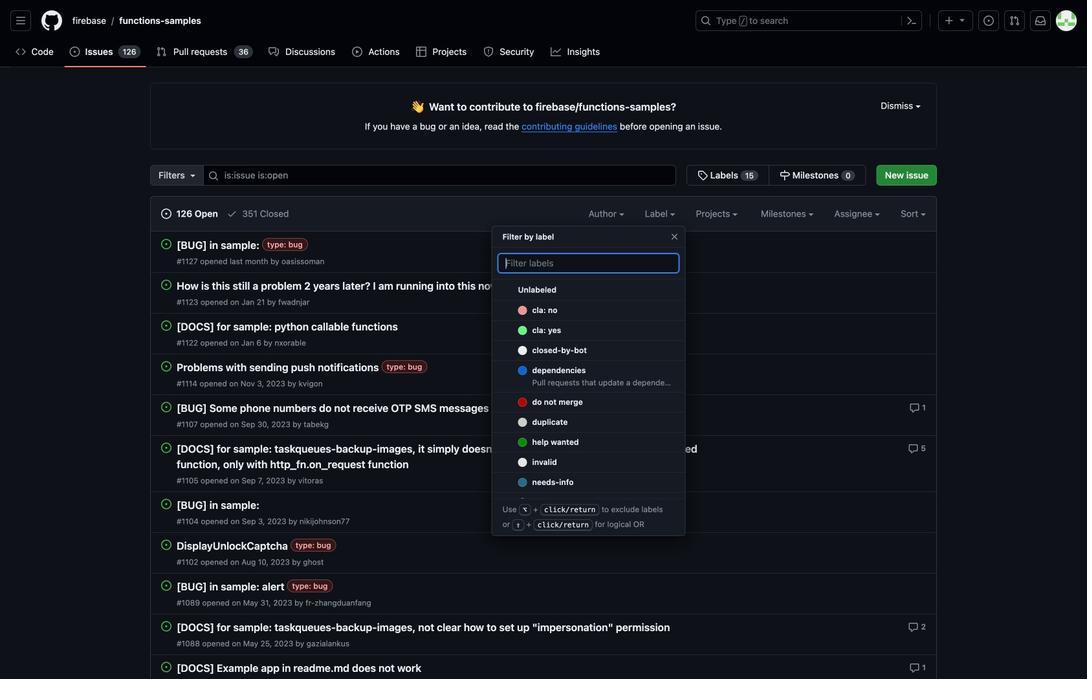 Task type: describe. For each thing, give the bounding box(es) containing it.
3 open issue image from the top
[[161, 443, 172, 453]]

7 open issue element from the top
[[161, 499, 172, 510]]

10 open issue element from the top
[[161, 621, 172, 632]]

comment image
[[910, 663, 920, 674]]

git pull request image
[[156, 47, 167, 57]]

graph image
[[551, 47, 561, 57]]

close menu image
[[670, 232, 680, 242]]

7 open issue image from the top
[[161, 663, 172, 673]]

Issues search field
[[203, 165, 676, 186]]

author image
[[619, 213, 624, 216]]

triangle down image
[[188, 170, 198, 181]]

play image
[[352, 47, 363, 57]]

issue opened image
[[70, 47, 80, 57]]

5 open issue image from the top
[[161, 540, 172, 551]]

6 open issue element from the top
[[161, 443, 172, 453]]

milestone image
[[780, 170, 790, 181]]

1 open issue element from the top
[[161, 239, 172, 250]]

code image
[[16, 47, 26, 57]]

3 open issue image from the top
[[161, 362, 172, 372]]

1 open issue image from the top
[[161, 280, 172, 290]]

comment image for 1st open issue icon from the bottom of the page
[[909, 623, 919, 633]]

8 open issue element from the top
[[161, 540, 172, 551]]

4 open issue element from the top
[[161, 361, 172, 372]]



Task type: vqa. For each thing, say whether or not it's contained in the screenshot.
11th Open issue Element from the bottom
yes



Task type: locate. For each thing, give the bounding box(es) containing it.
notifications image
[[1036, 16, 1046, 26]]

command palette image
[[907, 16, 917, 26]]

2 vertical spatial comment image
[[909, 623, 919, 633]]

2 open issue image from the top
[[161, 402, 172, 413]]

label image
[[670, 213, 676, 216]]

None search field
[[150, 165, 867, 186]]

Filter labels text field
[[498, 253, 680, 274]]

4 open issue image from the top
[[161, 499, 172, 510]]

1 open issue image from the top
[[161, 239, 172, 250]]

issue element
[[687, 165, 867, 186]]

assignees image
[[875, 213, 880, 216]]

2 open issue image from the top
[[161, 321, 172, 331]]

open issue image
[[161, 239, 172, 250], [161, 321, 172, 331], [161, 362, 172, 372], [161, 622, 172, 632]]

5 open issue element from the top
[[161, 402, 172, 413]]

open issue element
[[161, 239, 172, 250], [161, 280, 172, 290], [161, 320, 172, 331], [161, 361, 172, 372], [161, 402, 172, 413], [161, 443, 172, 453], [161, 499, 172, 510], [161, 540, 172, 551], [161, 581, 172, 591], [161, 621, 172, 632], [161, 662, 172, 673]]

triangle down image
[[957, 15, 968, 25]]

shield image
[[483, 47, 494, 57]]

table image
[[416, 47, 427, 57]]

3 open issue element from the top
[[161, 320, 172, 331]]

comment discussion image
[[269, 47, 279, 57]]

issue opened image
[[984, 16, 994, 26], [161, 209, 172, 219]]

4 open issue image from the top
[[161, 622, 172, 632]]

search image
[[208, 171, 219, 181]]

comment image for sixth open issue image from the bottom of the page
[[910, 403, 920, 414]]

0 vertical spatial comment image
[[910, 403, 920, 414]]

plus image
[[944, 16, 955, 26]]

6 open issue image from the top
[[161, 581, 172, 591]]

comment image for fifth open issue image from the bottom
[[908, 444, 919, 454]]

open issue image
[[161, 280, 172, 290], [161, 402, 172, 413], [161, 443, 172, 453], [161, 499, 172, 510], [161, 540, 172, 551], [161, 581, 172, 591], [161, 663, 172, 673]]

comment image
[[910, 403, 920, 414], [908, 444, 919, 454], [909, 623, 919, 633]]

Search all issues text field
[[203, 165, 676, 186]]

2 open issue element from the top
[[161, 280, 172, 290]]

1 horizontal spatial issue opened image
[[984, 16, 994, 26]]

check image
[[227, 209, 237, 219]]

11 open issue element from the top
[[161, 662, 172, 673]]

1 vertical spatial issue opened image
[[161, 209, 172, 219]]

1 vertical spatial comment image
[[908, 444, 919, 454]]

0 vertical spatial issue opened image
[[984, 16, 994, 26]]

tag image
[[698, 170, 708, 181]]

list
[[67, 10, 688, 31]]

0 horizontal spatial issue opened image
[[161, 209, 172, 219]]

git pull request image
[[1010, 16, 1020, 26]]

homepage image
[[41, 10, 62, 31]]

9 open issue element from the top
[[161, 581, 172, 591]]



